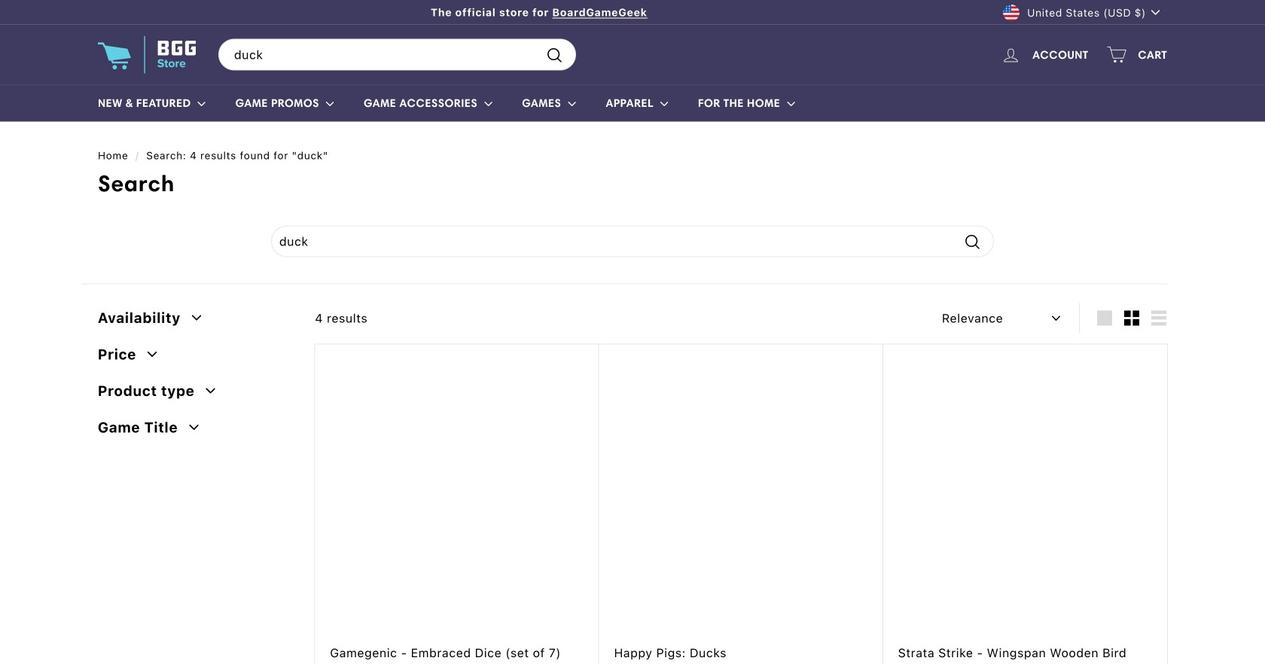 Task type: vqa. For each thing, say whether or not it's contained in the screenshot.
plus image
yes



Task type: locate. For each thing, give the bounding box(es) containing it.
1 plus image from the left
[[584, 378, 602, 395]]

None search field
[[219, 39, 576, 71]]

plus image
[[584, 378, 602, 395], [869, 378, 886, 395]]

list image
[[1152, 311, 1167, 326]]

cart image
[[1107, 45, 1128, 65]]

None search field
[[271, 226, 995, 257]]

Search search field
[[271, 226, 995, 257]]

small image
[[1125, 311, 1140, 326]]

2 plus image from the left
[[869, 378, 886, 395]]

wide image
[[1152, 8, 1160, 17], [485, 100, 492, 108], [568, 100, 576, 108], [788, 100, 795, 108], [192, 313, 201, 322]]

0 horizontal spatial plus image
[[584, 378, 602, 395]]

bgg store logo image
[[98, 36, 196, 73]]

1 horizontal spatial plus image
[[869, 378, 886, 395]]

wide image
[[198, 100, 205, 108], [326, 100, 334, 108], [661, 100, 668, 108], [148, 350, 157, 359], [206, 386, 215, 396], [189, 423, 198, 432]]

search image
[[546, 46, 564, 65]]

breadcrumbs navigation
[[98, 148, 1168, 163]]

user image
[[1001, 45, 1022, 66]]



Task type: describe. For each thing, give the bounding box(es) containing it.
search image
[[964, 233, 983, 252]]

Search search field
[[219, 39, 576, 71]]

large image
[[1098, 311, 1113, 326]]



